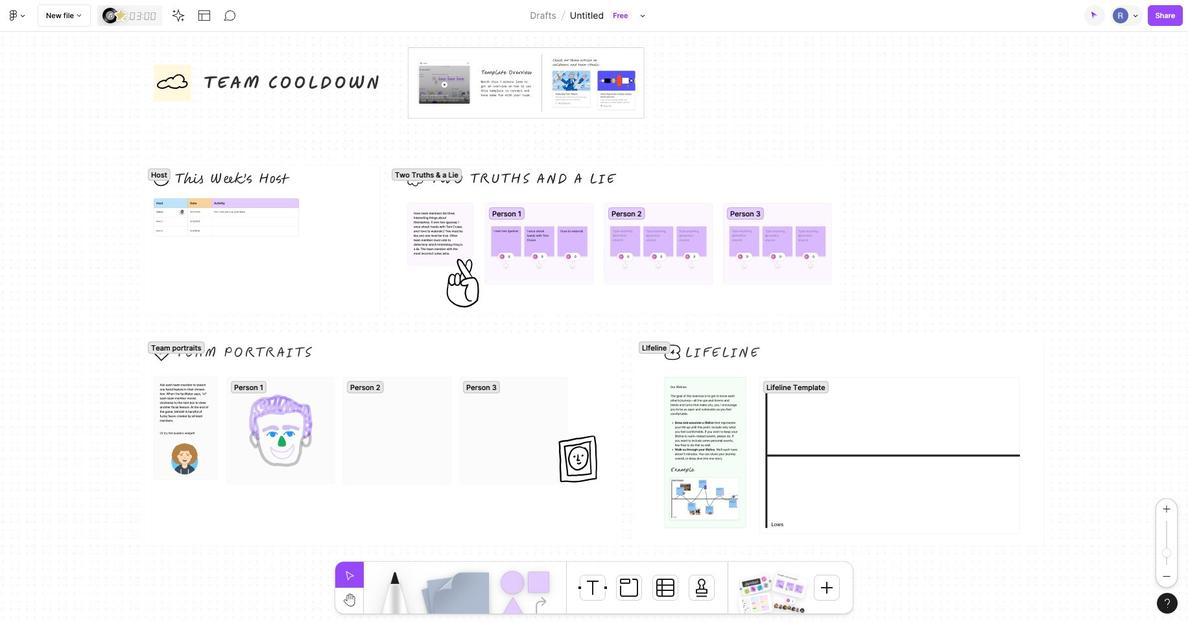 Task type: vqa. For each thing, say whether or not it's contained in the screenshot.
File name text field
yes



Task type: locate. For each thing, give the bounding box(es) containing it.
view comments image
[[224, 9, 237, 22]]

help image
[[1165, 600, 1170, 609]]

multiplayer tools image
[[1132, 0, 1142, 31]]

main toolbar region
[[0, 0, 1189, 32]]

team charter image
[[738, 593, 774, 618]]

File name text field
[[570, 7, 605, 24]]



Task type: describe. For each thing, give the bounding box(es) containing it.
team cooldown image
[[772, 572, 808, 599]]



